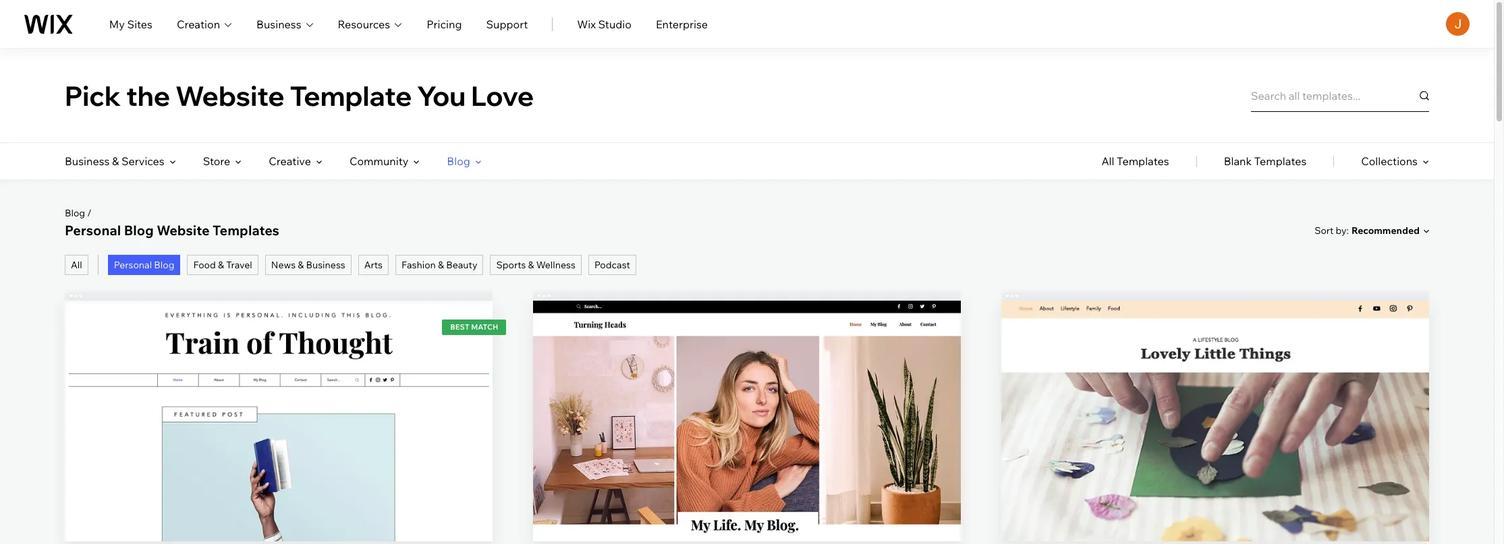 Task type: locate. For each thing, give the bounding box(es) containing it.
3 personal blog website templates - personal blog image from the left
[[1002, 301, 1430, 542]]

2 horizontal spatial templates
[[1255, 155, 1307, 168]]

None search field
[[1251, 79, 1430, 112]]

templates
[[1117, 155, 1169, 168], [1255, 155, 1307, 168], [213, 222, 279, 239]]

personal inside personal blog link
[[114, 259, 152, 271]]

personal down /
[[65, 222, 121, 239]]

pick
[[65, 79, 121, 112]]

wix
[[577, 17, 596, 31]]

1 horizontal spatial view
[[735, 440, 760, 454]]

2 view from the left
[[735, 440, 760, 454]]

0 horizontal spatial edit
[[737, 394, 757, 408]]

blog
[[447, 155, 470, 168], [65, 207, 85, 219], [124, 222, 154, 239], [154, 259, 174, 271]]

website up store
[[175, 79, 285, 112]]

& right news
[[298, 259, 304, 271]]

personal down the "personal blog website templates" on the top of the page
[[114, 259, 152, 271]]

wix studio link
[[577, 16, 632, 32]]

podcast
[[595, 259, 630, 271]]

all
[[1102, 155, 1115, 168], [71, 259, 82, 271]]

& for beauty
[[438, 259, 444, 271]]

sites
[[127, 17, 152, 31]]

support
[[486, 17, 528, 31]]

travel
[[226, 259, 252, 271]]

my
[[109, 17, 125, 31]]

&
[[112, 155, 119, 168], [218, 259, 224, 271], [298, 259, 304, 271], [438, 259, 444, 271], [528, 259, 534, 271]]

1 horizontal spatial all
[[1102, 155, 1115, 168]]

generic categories element
[[1102, 143, 1430, 180]]

all inside all link
[[71, 259, 82, 271]]

& inside food & travel link
[[218, 259, 224, 271]]

pricing link
[[427, 16, 462, 32]]

1 personal blog website templates - personal blog image from the left
[[65, 301, 493, 542]]

food
[[193, 259, 216, 271]]

creation
[[177, 17, 220, 31]]

view
[[266, 440, 291, 454], [735, 440, 760, 454], [1203, 440, 1228, 454]]

templates for all templates
[[1117, 155, 1169, 168]]

collections
[[1362, 155, 1418, 168]]

resources button
[[338, 16, 402, 32]]

2 horizontal spatial view
[[1203, 440, 1228, 454]]

& right food at the top left
[[218, 259, 224, 271]]

news
[[271, 259, 296, 271]]

1 horizontal spatial view button
[[715, 431, 779, 463]]

2 horizontal spatial personal blog website templates - personal blog image
[[1002, 301, 1430, 542]]

0 vertical spatial personal
[[65, 222, 121, 239]]

0 horizontal spatial edit button
[[715, 385, 779, 417]]

0 horizontal spatial all
[[71, 259, 82, 271]]

fashion
[[402, 259, 436, 271]]

news & business link
[[265, 255, 351, 275]]

0 horizontal spatial business
[[65, 155, 110, 168]]

1 horizontal spatial personal blog website templates - personal blog image
[[533, 301, 961, 542]]

business
[[257, 17, 301, 31], [65, 155, 110, 168], [306, 259, 345, 271]]

news & business
[[271, 259, 345, 271]]

& inside 'sports & wellness' link
[[528, 259, 534, 271]]

& right sports
[[528, 259, 534, 271]]

sports & wellness
[[496, 259, 576, 271]]

2 horizontal spatial view button
[[1184, 431, 1248, 463]]

1 horizontal spatial edit button
[[1184, 385, 1248, 417]]

1 vertical spatial website
[[157, 222, 210, 239]]

& left beauty
[[438, 259, 444, 271]]

0 horizontal spatial view button
[[247, 431, 311, 463]]

website
[[175, 79, 285, 112], [157, 222, 210, 239]]

business button
[[257, 16, 314, 32]]

beauty
[[446, 259, 477, 271]]

sports & wellness link
[[490, 255, 582, 275]]

0 horizontal spatial view
[[266, 440, 291, 454]]

categories by subject element
[[65, 143, 482, 180]]

the
[[126, 79, 170, 112]]

personal blog website templates - personal blog image
[[65, 301, 493, 542], [533, 301, 961, 542], [1002, 301, 1430, 542]]

& for business
[[298, 259, 304, 271]]

all templates link
[[1102, 143, 1169, 180]]

all templates
[[1102, 155, 1169, 168]]

pick the website template you love
[[65, 79, 534, 112]]

& inside "fashion & beauty" link
[[438, 259, 444, 271]]

& left services
[[112, 155, 119, 168]]

edit button
[[715, 385, 779, 417], [1184, 385, 1248, 417]]

profile image image
[[1446, 12, 1470, 36]]

1 vertical spatial all
[[71, 259, 82, 271]]

website up food at the top left
[[157, 222, 210, 239]]

1 horizontal spatial templates
[[1117, 155, 1169, 168]]

personal blog link
[[108, 255, 181, 275]]

fashion & beauty link
[[396, 255, 484, 275]]

business inside dropdown button
[[257, 17, 301, 31]]

personal blog website templates - personal blog image for 2nd edit button from right
[[533, 301, 961, 542]]

/
[[87, 207, 92, 219]]

2 edit button from the left
[[1184, 385, 1248, 417]]

1 vertical spatial business
[[65, 155, 110, 168]]

2 view button from the left
[[715, 431, 779, 463]]

1 horizontal spatial edit
[[1205, 394, 1226, 408]]

business inside categories by subject element
[[65, 155, 110, 168]]

1 vertical spatial personal
[[114, 259, 152, 271]]

1 view button from the left
[[247, 431, 311, 463]]

all for all templates
[[1102, 155, 1115, 168]]

edit for second edit button from left
[[1205, 394, 1226, 408]]

creative
[[269, 155, 311, 168]]

personal blog website templates - personal blog image for second edit button from left
[[1002, 301, 1430, 542]]

blog link
[[65, 207, 85, 219]]

food & travel link
[[187, 255, 258, 275]]

2 horizontal spatial business
[[306, 259, 345, 271]]

0 vertical spatial website
[[175, 79, 285, 112]]

blank templates
[[1224, 155, 1307, 168]]

3 view from the left
[[1203, 440, 1228, 454]]

0 vertical spatial business
[[257, 17, 301, 31]]

2 personal blog website templates - personal blog image from the left
[[533, 301, 961, 542]]

0 horizontal spatial personal blog website templates - personal blog image
[[65, 301, 493, 542]]

1 horizontal spatial business
[[257, 17, 301, 31]]

my sites
[[109, 17, 152, 31]]

& inside categories by subject element
[[112, 155, 119, 168]]

creation button
[[177, 16, 232, 32]]

resources
[[338, 17, 390, 31]]

you
[[417, 79, 466, 112]]

all inside all templates link
[[1102, 155, 1115, 168]]

store
[[203, 155, 230, 168]]

0 vertical spatial all
[[1102, 155, 1115, 168]]

3 view button from the left
[[1184, 431, 1248, 463]]

2 edit from the left
[[1205, 394, 1226, 408]]

1 view from the left
[[266, 440, 291, 454]]

podcast link
[[588, 255, 636, 275]]

personal for personal blog
[[114, 259, 152, 271]]

edit
[[737, 394, 757, 408], [1205, 394, 1226, 408]]

view button
[[247, 431, 311, 463], [715, 431, 779, 463], [1184, 431, 1248, 463]]

website for the
[[175, 79, 285, 112]]

1 edit button from the left
[[715, 385, 779, 417]]

& inside news & business link
[[298, 259, 304, 271]]

sports
[[496, 259, 526, 271]]

1 edit from the left
[[737, 394, 757, 408]]

personal
[[65, 222, 121, 239], [114, 259, 152, 271]]



Task type: describe. For each thing, give the bounding box(es) containing it.
business for business & services
[[65, 155, 110, 168]]

& for services
[[112, 155, 119, 168]]

personal blog website templates
[[65, 222, 279, 239]]

view for view 'popup button' related to second edit button from left personal blog website templates - personal blog image
[[1203, 440, 1228, 454]]

recommended
[[1352, 225, 1420, 237]]

food & travel
[[193, 259, 252, 271]]

sort by:
[[1315, 224, 1349, 237]]

arts link
[[358, 255, 389, 275]]

blank templates link
[[1224, 143, 1307, 180]]

view for view 'popup button' associated with first personal blog website templates - personal blog image from left
[[266, 440, 291, 454]]

view button for second edit button from left personal blog website templates - personal blog image
[[1184, 431, 1248, 463]]

love
[[471, 79, 534, 112]]

all link
[[65, 255, 88, 275]]

0 horizontal spatial templates
[[213, 222, 279, 239]]

template
[[290, 79, 412, 112]]

edit for 2nd edit button from right
[[737, 394, 757, 408]]

my sites link
[[109, 16, 152, 32]]

blog /
[[65, 207, 92, 219]]

community
[[350, 155, 409, 168]]

studio
[[598, 17, 632, 31]]

fashion & beauty
[[402, 259, 477, 271]]

arts
[[364, 259, 383, 271]]

view button for first personal blog website templates - personal blog image from left
[[247, 431, 311, 463]]

website for blog
[[157, 222, 210, 239]]

categories. use the left and right arrow keys to navigate the menu element
[[0, 143, 1494, 180]]

blank
[[1224, 155, 1252, 168]]

blog inside categories by subject element
[[447, 155, 470, 168]]

personal blog
[[114, 259, 174, 271]]

& for wellness
[[528, 259, 534, 271]]

pricing
[[427, 17, 462, 31]]

business & services
[[65, 155, 165, 168]]

2 vertical spatial business
[[306, 259, 345, 271]]

view for 2nd edit button from right personal blog website templates - personal blog image's view 'popup button'
[[735, 440, 760, 454]]

& for travel
[[218, 259, 224, 271]]

all for all
[[71, 259, 82, 271]]

templates for blank templates
[[1255, 155, 1307, 168]]

enterprise link
[[656, 16, 708, 32]]

Search search field
[[1251, 79, 1430, 112]]

by:
[[1336, 224, 1349, 237]]

wix studio
[[577, 17, 632, 31]]

support link
[[486, 16, 528, 32]]

view button for 2nd edit button from right personal blog website templates - personal blog image
[[715, 431, 779, 463]]

enterprise
[[656, 17, 708, 31]]

personal for personal blog website templates
[[65, 222, 121, 239]]

services
[[121, 155, 165, 168]]

sort
[[1315, 224, 1334, 237]]

wellness
[[536, 259, 576, 271]]

business for business
[[257, 17, 301, 31]]



Task type: vqa. For each thing, say whether or not it's contained in the screenshot.
agency
no



